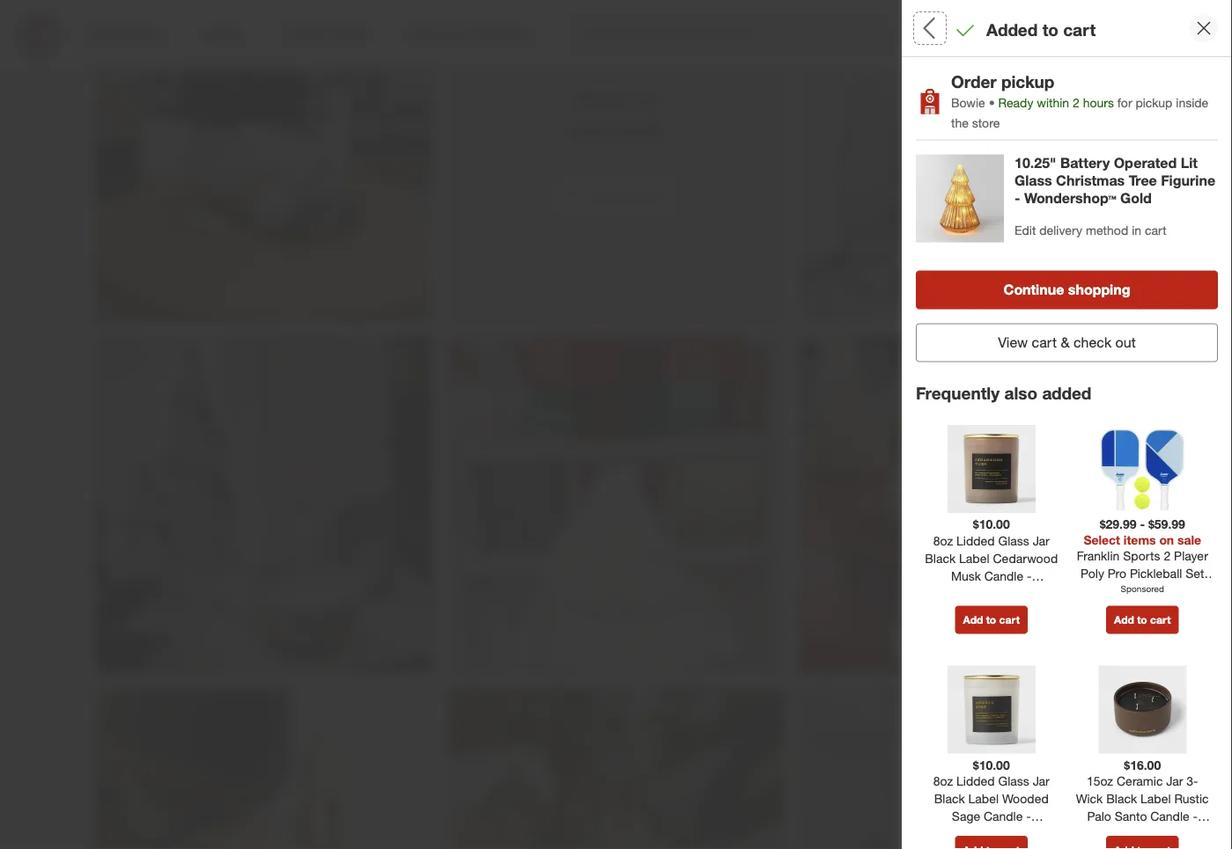 Task type: locate. For each thing, give the bounding box(es) containing it.
dialog
[[902, 0, 1232, 850]]

stores
[[1002, 144, 1036, 160], [1096, 525, 1138, 543]]

$5.00
[[1077, 607, 1108, 622]]

3 here from the top
[[1173, 709, 1196, 722]]

- up open until 9pm
[[977, 756, 982, 772]]

glass up cedarwood
[[998, 533, 1029, 549]]

glass up shipping
[[1165, 297, 1203, 314]]

open left 9pm
[[930, 809, 961, 824]]

figurine for gold
[[1161, 172, 1215, 189]]

1 vertical spatial choose options button
[[1127, 709, 1218, 737]]

ceramic
[[1117, 774, 1163, 789]]

stores
[[1018, 16, 1081, 40]]

continue shopping button
[[916, 271, 1218, 310]]

threshold™
[[961, 586, 1022, 602], [1077, 607, 1153, 624], [961, 827, 1022, 842], [1112, 827, 1173, 842]]

1 up wooded
[[1011, 756, 1018, 772]]

1 vertical spatial lit
[[1181, 155, 1198, 172]]

open until 11pm up new
[[930, 639, 1022, 655]]

battery
[[1117, 71, 1166, 89], [1060, 155, 1110, 172], [1123, 277, 1173, 294]]

$10.00 inside $10.00 8oz lidded glass jar black label cedarwood musk candle - threshold™
[[973, 517, 1010, 533]]

0 vertical spatial gold
[[1120, 190, 1152, 207]]

1 $10.00 from the top
[[973, 517, 1010, 533]]

1 vertical spatial ¬
[[1120, 586, 1131, 603]]

miles inside more near you show in-stock stores within 50 miles
[[1092, 144, 1121, 160]]

1 horizontal spatial you
[[1014, 455, 1038, 472]]

18 inside bowie 18 miles
[[930, 381, 944, 396]]

only down frequently also added
[[985, 417, 1008, 432]]

1 1 from the top
[[1011, 417, 1018, 432]]

open until 11pm
[[930, 300, 1022, 315], [930, 470, 1022, 485], [930, 639, 1022, 655]]

open for bowie
[[930, 470, 961, 485]]

battery inside 10.25" battery operated lit glass christmas tree figurine - wondershop™ wondershop
[[1117, 71, 1166, 89]]

- inside $29.99 - $59.99 select items on sale franklin sports 2 player poly pro pickleball set with balls
[[1140, 517, 1145, 533]]

1 vertical spatial in
[[930, 756, 940, 772]]

gold down next
[[957, 228, 988, 245]]

2 vertical spatial tree
[[1150, 317, 1178, 334]]

1 pick from the top
[[1133, 200, 1155, 213]]

label inside $10.00 8oz lidded glass jar black label wooded sage candle - threshold™
[[968, 792, 999, 807]]

view cart & check out link
[[916, 324, 1218, 362]]

8oz lidded glass jar black label cedarwood musk candle - threshold™ image
[[947, 426, 1035, 514]]

add to cart down added
[[1085, 422, 1142, 435]]

1 ¬ from the top
[[1120, 336, 1132, 353]]

•
[[989, 95, 995, 110]]

1 open from the top
[[930, 300, 961, 315]]

1 horizontal spatial gold
[[1120, 190, 1152, 207]]

choose options button for ribbed mercury glass cashmere vanilla footed jar candle silver - threshold™
[[1127, 709, 1218, 737]]

$10.00 inside $10.00 8oz lidded glass jar black label wooded sage candle - threshold™
[[973, 758, 1010, 773]]

operated up the only at ¬
[[1077, 297, 1140, 314]]

1 up from the top
[[1158, 200, 1171, 213]]

ribbed mercury glass cashmere vanilla footed jar candle silver - threshold™
[[1077, 527, 1197, 624]]

2 only from the top
[[985, 756, 1008, 772]]

black up the sage
[[934, 792, 965, 807]]

2 vertical spatial lit
[[1144, 297, 1161, 314]]

ready down color gold
[[930, 265, 965, 280]]

1 vertical spatial show
[[919, 144, 950, 160]]

show inside more near you show in-stock stores within 50 miles
[[919, 144, 950, 160]]

wondershop™ inside 10.25" battery operated lit glass christmas tree figurine - wondershop™ gold
[[1024, 190, 1116, 207]]

8oz
[[933, 533, 953, 549], [933, 774, 953, 789]]

1 vertical spatial registries
[[1021, 578, 1079, 596]]

ready inside "available near you ready within 2 hours for pickup inside the store"
[[916, 475, 956, 492]]

edit for edit delivery method in cart
[[1014, 222, 1036, 238]]

label inside $10.00 8oz lidded glass jar black label cedarwood musk candle - threshold™
[[959, 551, 989, 566]]

0 horizontal spatial user image by @mrsmeaganfowler image
[[95, 336, 433, 674]]

christmas for wondershop
[[1071, 107, 1140, 124]]

2 up wooded
[[1004, 774, 1011, 789]]

@mrsmeaganfowler button
[[916, 0, 1218, 254]]

$10.00 8oz lidded glass jar black label wooded sage candle - threshold™
[[933, 758, 1049, 842]]

1 vertical spatial 11pm
[[990, 470, 1022, 485]]

eligible right 22
[[949, 714, 995, 731]]

only for miles
[[985, 417, 1008, 432]]

10.25" battery operated lit glass christmas tree figurine - wondershop™ image
[[916, 71, 1057, 212], [916, 275, 1067, 426], [916, 275, 1067, 426]]

near inside "available near you ready within 2 hours for pickup inside the store"
[[980, 455, 1010, 472]]

3 pick up here from the top
[[1133, 709, 1196, 722]]

pick
[[1133, 200, 1155, 213], [1133, 540, 1155, 553], [1133, 709, 1155, 722]]

figurine
[[1071, 124, 1125, 141], [1161, 172, 1215, 189], [1077, 337, 1132, 354]]

1 horizontal spatial edit
[[1014, 222, 1036, 238]]

2 vertical spatial show
[[996, 525, 1033, 543]]

2 11pm from the top
[[990, 470, 1022, 485]]

2
[[1073, 95, 1079, 110], [1004, 265, 1011, 280], [1004, 434, 1011, 450], [1001, 475, 1009, 492], [1164, 549, 1171, 564], [1004, 604, 1011, 620], [1004, 774, 1011, 789]]

1 until from the top
[[964, 300, 987, 315]]

black for sage
[[934, 792, 965, 807]]

0 vertical spatial choose
[[916, 16, 990, 40]]

1 pick up here button from the top
[[1125, 193, 1204, 221]]

jar up cedarwood
[[1033, 533, 1049, 549]]

2 pick from the top
[[1133, 540, 1155, 553]]

0 horizontal spatial stores
[[1002, 144, 1036, 160]]

2 vertical spatial 18
[[930, 550, 944, 566]]

eligible for 10.25" battery operated lit glass christmas tree figurine - wondershop™
[[949, 480, 995, 498]]

0 vertical spatial near
[[953, 127, 979, 142]]

candle inside $16.00 15oz ceramic jar 3- wick black label rustic palo santo candle - threshold™
[[1150, 809, 1189, 825]]

1 vertical spatial in stock - only 1 left ready within 2 hours for pickup inside the store
[[930, 756, 1192, 789]]

open until 11pm for ellicott
[[930, 300, 1022, 315]]

1 open until 11pm from the top
[[930, 300, 1022, 315]]

the up $59.99
[[1160, 475, 1180, 492]]

eligible for registries inside choose options dialog
[[951, 578, 1079, 596]]

10.25" down edit delivery method in cart
[[1077, 277, 1119, 294]]

in stock - only 1 left ready within 2 hours for pickup inside the store for york
[[930, 756, 1192, 789]]

1 only from the top
[[985, 417, 1008, 432]]

you down columbia button
[[1014, 455, 1038, 472]]

0 vertical spatial bowie
[[951, 95, 985, 110]]

1 vertical spatial edit
[[1014, 222, 1036, 238]]

2 pick up here from the top
[[1133, 540, 1196, 553]]

christmas inside 10.25" battery operated lit glass christmas tree figurine - wondershop™
[[1077, 317, 1146, 334]]

stores up franklin
[[1096, 525, 1138, 543]]

10.25" up city
[[1014, 155, 1056, 172]]

photo
[[633, 188, 670, 205]]

1 vertical spatial here
[[1173, 540, 1196, 553]]

0 vertical spatial pick up here
[[1133, 200, 1196, 213]]

inside up the $29.99
[[1119, 475, 1156, 492]]

stock up city
[[968, 144, 998, 160]]

pick up here up the '$16.00'
[[1133, 709, 1196, 722]]

1 vertical spatial only
[[985, 756, 1008, 772]]

0 vertical spatial pick
[[1133, 200, 1155, 213]]

@mrsmeaganfowler
[[930, 216, 1031, 229]]

show left us on the right top
[[575, 87, 629, 112]]

pickup inside "available near you ready within 2 hours for pickup inside the store"
[[1073, 475, 1115, 492]]

pick up here button
[[1125, 193, 1204, 221], [1125, 532, 1204, 560], [1125, 702, 1204, 730]]

$10.00 for wooded
[[973, 758, 1010, 773]]

0 vertical spatial choose options button
[[1127, 475, 1218, 503]]

threshold™ down the 'santo' at the right of the page
[[1112, 827, 1173, 842]]

near inside more near you show in-stock stores within 50 miles
[[953, 127, 979, 142]]

lit inside 10.25" battery operated lit glass christmas tree figurine - wondershop™ gold
[[1181, 155, 1198, 172]]

inside up shopping
[[1108, 265, 1140, 280]]

What can we help you find? suggestions appear below search field
[[572, 16, 997, 55]]

wondershop™ down out
[[1077, 357, 1170, 374]]

open
[[930, 300, 961, 315], [930, 470, 961, 485], [930, 639, 961, 655], [930, 809, 961, 824]]

sponsored
[[1121, 584, 1164, 595]]

stores inside more near you show in-stock stores within 50 miles
[[1002, 144, 1036, 160]]

label
[[959, 551, 989, 566], [968, 792, 999, 807], [1140, 792, 1171, 807]]

1 vertical spatial 1
[[1011, 756, 1018, 772]]

1 choose options button from the top
[[1127, 475, 1218, 503]]

edit up more
[[917, 94, 938, 110]]

black for musk
[[925, 551, 956, 566]]

0 horizontal spatial in-
[[954, 144, 968, 160]]

in- up cedarwood
[[1037, 525, 1055, 543]]

user image by @lizdeck93 image
[[95, 0, 433, 322]]

- right out
[[1136, 337, 1142, 354]]

1 8oz from the top
[[933, 533, 953, 549]]

black inside $10.00 8oz lidded glass jar black label wooded sage candle - threshold™
[[934, 792, 965, 807]]

2 inside "available near you ready within 2 hours for pickup inside the store"
[[1001, 475, 1009, 492]]

2 vertical spatial choose options
[[1135, 716, 1210, 730]]

- inside 10.25" battery operated lit glass christmas tree figurine - wondershop™ gold
[[1014, 190, 1020, 207]]

0 vertical spatial battery
[[1117, 71, 1166, 89]]

bowie 18 miles
[[930, 355, 979, 396]]

0 vertical spatial 10.25" battery operated lit glass christmas tree figurine - wondershop™ link
[[1071, 71, 1218, 159]]

black inside $16.00 15oz ceramic jar 3- wick black label rustic palo santo candle - threshold™
[[1106, 792, 1137, 807]]

bowie for bowie 18 miles
[[930, 355, 979, 376]]

bowie inside check stores dialog
[[930, 355, 979, 376]]

2 choose options button from the top
[[1127, 709, 1218, 737]]

options
[[996, 16, 1068, 40], [1175, 483, 1210, 496], [1175, 716, 1210, 730]]

1 vertical spatial options
[[1175, 483, 1210, 496]]

0 vertical spatial 18
[[1198, 18, 1207, 29]]

11pm for bowie
[[990, 470, 1022, 485]]

0 vertical spatial your
[[942, 94, 966, 110]]

0 vertical spatial left
[[1022, 417, 1039, 432]]

- inside $16.00 15oz ceramic jar 3- wick black label rustic palo santo candle - threshold™
[[1193, 809, 1198, 825]]

ready
[[998, 95, 1033, 110], [930, 265, 965, 280], [930, 434, 965, 450], [916, 475, 956, 492], [930, 604, 965, 620], [930, 774, 965, 789]]

open down of
[[930, 470, 961, 485]]

inside inside for pickup inside the store
[[1176, 95, 1208, 110]]

inside inside "available near you ready within 2 hours for pickup inside the store"
[[1119, 475, 1156, 492]]

1 lidded from the top
[[956, 533, 995, 549]]

ready down available at right
[[916, 475, 956, 492]]

the
[[951, 115, 969, 130], [1144, 265, 1161, 280], [1144, 434, 1161, 450], [1160, 475, 1180, 492], [1144, 604, 1161, 620], [1144, 774, 1161, 789]]

left for york
[[1022, 756, 1039, 772]]

operated inside 10.25" battery operated lit glass christmas tree figurine - wondershop™ wondershop
[[1071, 89, 1134, 106]]

10.25" battery operated lit glass christmas tree figurine - wondershop™
[[1077, 277, 1203, 374]]

check stores dialog
[[902, 0, 1232, 850]]

lidded inside $10.00 8oz lidded glass jar black label cedarwood musk candle - threshold™
[[956, 533, 995, 549]]

left
[[1022, 417, 1039, 432], [1022, 756, 1039, 772]]

glass down more near you show in-stock stores within 50 miles
[[1014, 172, 1052, 189]]

0 vertical spatial at
[[1106, 336, 1117, 352]]

tree for wondershop
[[1144, 107, 1172, 124]]

view cart & check out
[[998, 334, 1136, 351]]

-
[[1129, 124, 1135, 141], [1014, 190, 1020, 207], [1136, 337, 1142, 354], [977, 417, 982, 432], [1140, 517, 1145, 533], [1027, 569, 1032, 584], [1169, 587, 1175, 604], [1111, 607, 1116, 622], [977, 756, 982, 772], [1026, 809, 1031, 825], [1193, 809, 1198, 825]]

in down 22
[[930, 756, 940, 772]]

0 horizontal spatial gold
[[957, 228, 988, 245]]

show for show us your look!
[[575, 87, 629, 112]]

christmas for gold
[[1056, 172, 1125, 189]]

add to cart down $5.00 - $15.00
[[1085, 644, 1142, 657]]

9pm
[[990, 809, 1015, 824]]

at
[[1106, 336, 1117, 352], [997, 428, 1009, 445]]

2 ready within 2 hours for pickup inside the store from the top
[[930, 604, 1192, 620]]

3 up from the top
[[1158, 709, 1171, 722]]

new
[[959, 695, 995, 715]]

inside
[[1176, 95, 1208, 110], [1108, 265, 1140, 280], [1108, 434, 1140, 450], [1119, 475, 1156, 492], [1108, 604, 1140, 620], [1108, 774, 1140, 789]]

1 horizontal spatial at
[[1106, 336, 1117, 352]]

shipping button
[[1122, 317, 1218, 412]]

ready within 2 hours for pickup inside the store
[[930, 265, 1192, 280], [930, 604, 1192, 620]]

pick for dc new york ave ne
[[1133, 709, 1155, 722]]

in stock - only 1 left ready within 2 hours for pickup inside the store
[[930, 417, 1192, 450], [930, 756, 1192, 789]]

threshold™ inside $10.00 8oz lidded glass jar black label wooded sage candle - threshold™
[[961, 827, 1022, 842]]

2 vertical spatial here
[[1173, 709, 1196, 722]]

figurine for wondershop
[[1071, 124, 1125, 141]]

15oz
[[1087, 774, 1113, 789]]

2 vertical spatial 11pm
[[990, 639, 1022, 655]]

delivery
[[1039, 222, 1082, 238]]

wondershop™ inside 10.25" battery operated lit glass christmas tree figurine - wondershop™ wondershop
[[1071, 142, 1163, 159]]

stock down frequently
[[943, 417, 974, 432]]

2 vertical spatial operated
[[1077, 297, 1140, 314]]

1 11pm from the top
[[990, 300, 1022, 315]]

pick up here
[[1133, 200, 1196, 213], [1133, 540, 1196, 553], [1133, 709, 1196, 722]]

tree inside 10.25" battery operated lit glass christmas tree figurine - wondershop™
[[1150, 317, 1178, 334]]

1 vertical spatial $10.00
[[973, 758, 1010, 773]]

1 down 'also'
[[1011, 417, 1018, 432]]

10.25" battery operated lit glass christmas tree figurine - wondershop™ gold
[[1014, 155, 1215, 207]]

1 vertical spatial 10.25" battery operated lit glass christmas tree figurine - wondershop™ link
[[1077, 275, 1207, 374]]

$10.00 for cedarwood
[[973, 517, 1010, 533]]

2 vertical spatial up
[[1158, 709, 1171, 722]]

you for available near you
[[1014, 455, 1038, 472]]

choose options button for 10.25" battery operated lit glass christmas tree figurine - wondershop™
[[1127, 475, 1218, 503]]

3 until from the top
[[964, 639, 987, 655]]

until up new
[[964, 639, 987, 655]]

3 11pm from the top
[[990, 639, 1022, 655]]

1 vertical spatial at
[[997, 428, 1009, 445]]

2 vertical spatial pick
[[1133, 709, 1155, 722]]

edit left delivery
[[1014, 222, 1036, 238]]

user image by @leisurelambie image
[[799, 688, 1137, 850]]

rustic
[[1174, 792, 1209, 807]]

2 vertical spatial eligible
[[949, 714, 995, 731]]

christmas
[[1071, 107, 1140, 124], [1056, 172, 1125, 189], [1077, 317, 1146, 334]]

- right balls
[[1169, 587, 1175, 604]]

2 lidded from the top
[[956, 774, 995, 789]]

jar
[[1033, 533, 1049, 549], [1175, 567, 1197, 584], [1033, 774, 1049, 789], [1166, 774, 1183, 789]]

at left columbia
[[997, 428, 1009, 445]]

$15.00 down silver
[[1119, 607, 1156, 622]]

4 open from the top
[[930, 809, 961, 824]]

on
[[1159, 533, 1174, 548]]

up up edit delivery method in cart
[[1158, 200, 1171, 213]]

stock right "closest"
[[1049, 213, 1075, 226]]

0 vertical spatial eligible for registries
[[949, 480, 1077, 498]]

0 vertical spatial registries
[[1019, 480, 1077, 498]]

0 vertical spatial ¬
[[1120, 336, 1132, 353]]

show up cedarwood
[[996, 525, 1033, 543]]

2 in stock - only 1 left ready within 2 hours for pickup inside the store from the top
[[930, 756, 1192, 789]]

2 until from the top
[[964, 470, 987, 485]]

edit
[[917, 94, 938, 110], [1014, 222, 1036, 238]]

0 vertical spatial in-
[[954, 144, 968, 160]]

in for new
[[930, 756, 940, 772]]

edit your location button
[[916, 92, 1031, 112]]

of
[[943, 428, 955, 445]]

your left look!
[[569, 116, 611, 141]]

silver
[[1128, 587, 1165, 604]]

for inside for pickup inside the store
[[1117, 95, 1132, 110]]

1 vertical spatial pick up here button
[[1125, 532, 1204, 560]]

- inside $10.00 8oz lidded glass jar black label wooded sage candle - threshold™
[[1026, 809, 1031, 825]]

you inside more near you show in-stock stores within 50 miles
[[983, 127, 1004, 142]]

2 open from the top
[[930, 470, 961, 485]]

8oz for 8oz lidded glass jar black label cedarwood musk candle - threshold™
[[933, 533, 953, 549]]

player
[[1174, 549, 1208, 564]]

10.25"
[[1071, 71, 1113, 89], [1014, 155, 1056, 172], [1077, 277, 1119, 294]]

ready down musk
[[930, 604, 965, 620]]

pick for towson
[[1133, 540, 1155, 553]]

1 in from the top
[[930, 417, 940, 432]]

threshold™ down musk
[[961, 586, 1022, 602]]

2 open until 11pm from the top
[[930, 470, 1022, 485]]

christmas up 50
[[1071, 107, 1140, 124]]

1 vertical spatial your
[[569, 116, 611, 141]]

upload photo button
[[551, 177, 681, 216]]

open until 11pm down the silver image
[[930, 300, 1022, 315]]

up up the '$16.00'
[[1158, 709, 1171, 722]]

glass up wooded
[[998, 774, 1029, 789]]

ne
[[1073, 695, 1096, 715]]

christmas inside 10.25" battery operated lit glass christmas tree figurine - wondershop™ gold
[[1056, 172, 1125, 189]]

2 vertical spatial options
[[1175, 716, 1210, 730]]

ribbed mercury glass cashmere vanilla footed jar candle silver - threshold™ link
[[1077, 525, 1207, 624]]

1 vertical spatial operated
[[1114, 155, 1177, 172]]

3 pick up here button from the top
[[1125, 702, 1204, 730]]

to up "available near you ready within 2 hours for pickup inside the store"
[[1108, 422, 1119, 435]]

ready within 2 hours for pickup inside the store up continue shopping
[[930, 265, 1192, 280]]

closest
[[1001, 213, 1035, 226]]

3 pick from the top
[[1133, 709, 1155, 722]]

glass inside 10.25" battery operated lit glass christmas tree figurine - wondershop™
[[1165, 297, 1203, 314]]

choose options for 10.25" battery operated lit glass christmas tree figurine - wondershop™
[[1135, 483, 1210, 496]]

eligible for registries
[[949, 480, 1077, 498], [951, 578, 1079, 596], [949, 714, 1077, 731]]

edit inside dialog
[[1014, 222, 1036, 238]]

method
[[1086, 222, 1128, 238]]

10.25" for 10.25" battery operated lit glass christmas tree figurine - wondershop™ wondershop
[[1071, 71, 1113, 89]]

stock down 22
[[943, 756, 974, 772]]

4 until from the top
[[964, 809, 987, 824]]

0 vertical spatial wondershop™
[[1071, 142, 1163, 159]]

0 vertical spatial open until 11pm
[[930, 300, 1022, 315]]

0 horizontal spatial edit
[[917, 94, 938, 110]]

0 vertical spatial choose options
[[916, 16, 1068, 40]]

$10.00 up cedarwood
[[973, 517, 1010, 533]]

open until 11pm down "out of stock at columbia"
[[930, 470, 1022, 485]]

2 vertical spatial christmas
[[1077, 317, 1146, 334]]

2 vertical spatial figurine
[[1077, 337, 1132, 354]]

open down copper image
[[930, 300, 961, 315]]

copper image
[[919, 258, 955, 295]]

11pm down "out of stock at columbia"
[[990, 470, 1022, 485]]

3 open from the top
[[930, 639, 961, 655]]

1 vertical spatial figurine
[[1161, 172, 1215, 189]]

footed
[[1125, 567, 1171, 584]]

1 vertical spatial gold
[[957, 228, 988, 245]]

0 vertical spatial lidded
[[956, 533, 995, 549]]

stock inside show in-stock stores button
[[1055, 525, 1092, 543]]

tree inside 10.25" battery operated lit glass christmas tree figurine - wondershop™ gold
[[1129, 172, 1157, 189]]

choose options button up the '$16.00'
[[1127, 709, 1218, 737]]

pick up here for next
[[1133, 200, 1196, 213]]

2 here from the top
[[1173, 540, 1196, 553]]

black inside $10.00 8oz lidded glass jar black label cedarwood musk candle - threshold™
[[925, 551, 956, 566]]

user image by @m_designsco image
[[95, 688, 433, 850]]

cedarwood
[[993, 551, 1058, 566]]

your
[[942, 94, 966, 110], [569, 116, 611, 141]]

1 vertical spatial in-
[[1037, 525, 1055, 543]]

8oz inside $10.00 8oz lidded glass jar black label cedarwood musk candle - threshold™
[[933, 533, 953, 549]]

2 left from the top
[[1022, 756, 1039, 772]]

1 vertical spatial near
[[980, 455, 1010, 472]]

lidded up open until 9pm
[[956, 774, 995, 789]]

only for york
[[985, 756, 1008, 772]]

until down the silver image
[[964, 300, 987, 315]]

in left of
[[930, 417, 940, 432]]

@mrsmeaganfowler link
[[916, 0, 1218, 254]]

wick
[[1076, 792, 1103, 807]]

1 vertical spatial bowie
[[930, 355, 979, 376]]

open until 11pm for towson
[[930, 639, 1022, 655]]

$10.00
[[973, 517, 1010, 533], [973, 758, 1010, 773]]

battery inside 10.25" battery operated lit glass christmas tree figurine - wondershop™
[[1123, 277, 1173, 294]]

gold up method
[[1120, 190, 1152, 207]]

1 vertical spatial christmas
[[1056, 172, 1125, 189]]

candle inside $10.00 8oz lidded glass jar black label cedarwood musk candle - threshold™
[[984, 569, 1023, 584]]

pick up here for ne
[[1133, 709, 1196, 722]]

only
[[1077, 336, 1103, 352]]

2 vertical spatial registries
[[1019, 714, 1077, 731]]

0 vertical spatial $10.00
[[973, 517, 1010, 533]]

- inside $10.00 8oz lidded glass jar black label cedarwood musk candle - threshold™
[[1027, 569, 1032, 584]]

lidded for cedarwood
[[956, 533, 995, 549]]

wondershop™ for gold
[[1024, 190, 1116, 207]]

christmas up the only at ¬
[[1077, 317, 1146, 334]]

wondershop™ inside 10.25" battery operated lit glass christmas tree figurine - wondershop™
[[1077, 357, 1170, 374]]

ready within 2 hours for pickup inside the store down poly
[[930, 604, 1192, 620]]

edit inside button
[[917, 94, 938, 110]]

0 vertical spatial only
[[985, 417, 1008, 432]]

jar down 'player'
[[1175, 567, 1197, 584]]

sports
[[1123, 549, 1160, 564]]

2 vertical spatial eligible for registries
[[949, 714, 1077, 731]]

your down 21045
[[942, 94, 966, 110]]

0 vertical spatial ready within 2 hours for pickup inside the store
[[930, 265, 1192, 280]]

stock inside ellicott city 3 miles next closest in stock
[[1049, 213, 1075, 226]]

sage
[[952, 809, 980, 825]]

choose up 21045
[[916, 16, 990, 40]]

here for next
[[1173, 200, 1196, 213]]

add to cart
[[1085, 422, 1142, 435], [963, 614, 1020, 627], [1114, 614, 1171, 627], [1085, 644, 1142, 657]]

add inside button
[[1149, 578, 1175, 595]]

1 pick up here from the top
[[1133, 200, 1196, 213]]

open for dc
[[930, 809, 961, 824]]

2 vertical spatial $15.00
[[1119, 607, 1156, 622]]

tree
[[1144, 107, 1172, 124], [1129, 172, 1157, 189], [1150, 317, 1178, 334]]

to down silver
[[1137, 614, 1147, 627]]

0 vertical spatial $15.00
[[1071, 186, 1113, 204]]

left for miles
[[1022, 417, 1039, 432]]

0 vertical spatial here
[[1173, 200, 1196, 213]]

color gold
[[916, 228, 988, 245]]

0 vertical spatial eligible
[[949, 480, 995, 498]]

2 vertical spatial choose
[[1135, 716, 1172, 730]]

in stock - only 1 left ready within 2 hours for pickup inside the store up the wick
[[930, 756, 1192, 789]]

- inside 10.25" battery operated lit glass christmas tree figurine - wondershop™ wondershop
[[1129, 124, 1135, 141]]

here for ne
[[1173, 709, 1196, 722]]

christmas inside 10.25" battery operated lit glass christmas tree figurine - wondershop™ wondershop
[[1071, 107, 1140, 124]]

in stock - only 1 left ready within 2 hours for pickup inside the store down added
[[930, 417, 1192, 450]]

show inside show us your look!
[[575, 87, 629, 112]]

- inside 10.25" battery operated lit glass christmas tree figurine - wondershop™
[[1136, 337, 1142, 354]]

0 horizontal spatial show
[[575, 87, 629, 112]]

3 open until 11pm from the top
[[930, 639, 1022, 655]]

8oz inside $10.00 8oz lidded glass jar black label wooded sage candle - threshold™
[[933, 774, 953, 789]]

2 8oz from the top
[[933, 774, 953, 789]]

inside down 18 link
[[1176, 95, 1208, 110]]

silver image
[[964, 258, 1001, 295]]

at right only
[[1106, 336, 1117, 352]]

figurine inside 10.25" battery operated lit glass christmas tree figurine - wondershop™ gold
[[1161, 172, 1215, 189]]

add to cart button
[[1077, 414, 1150, 443], [955, 606, 1028, 634], [1106, 606, 1179, 634], [1077, 636, 1150, 665]]

threshold™ down 9pm
[[961, 827, 1022, 842]]

lidded inside $10.00 8oz lidded glass jar black label wooded sage candle - threshold™
[[956, 774, 995, 789]]

battery inside 10.25" battery operated lit glass christmas tree figurine - wondershop™ gold
[[1060, 155, 1110, 172]]

hours
[[1083, 95, 1114, 110], [1015, 265, 1046, 280], [1015, 434, 1046, 450], [1013, 475, 1048, 492], [1015, 604, 1046, 620], [1015, 774, 1046, 789]]

10.25" inside 10.25" battery operated lit glass christmas tree figurine - wondershop™ wondershop
[[1071, 71, 1113, 89]]

10.25" battery operated lit glass christmas tree figurine - wondershop™ link for only at
[[1077, 275, 1207, 374]]

until for towson
[[964, 639, 987, 655]]

1 horizontal spatial stores
[[1096, 525, 1138, 543]]

2 vertical spatial pick up here button
[[1125, 702, 1204, 730]]

10.25" inside 10.25" battery operated lit glass christmas tree figurine - wondershop™
[[1077, 277, 1119, 294]]

0 vertical spatial edit
[[917, 94, 938, 110]]

1 in stock - only 1 left ready within 2 hours for pickup inside the store from the top
[[930, 417, 1192, 450]]

open up dc
[[930, 639, 961, 655]]

2 user image by @jamielynn636 image from the left
[[799, 336, 1137, 674]]

added to cart
[[986, 20, 1096, 40]]

1 vertical spatial tree
[[1129, 172, 1157, 189]]

0 vertical spatial show
[[575, 87, 629, 112]]

18 inside the towson 18 miles
[[930, 550, 944, 566]]

1 vertical spatial battery
[[1060, 155, 1110, 172]]

registries for 10.25" battery operated lit glass christmas tree figurine - wondershop™
[[1019, 480, 1077, 498]]

1 ready within 2 hours for pickup inside the store from the top
[[930, 265, 1192, 280]]

0 vertical spatial 1
[[1011, 417, 1018, 432]]

0 vertical spatial figurine
[[1071, 124, 1125, 141]]

0 horizontal spatial user image by @jamielynn636 image
[[447, 336, 785, 674]]

miles inside bowie 18 miles
[[947, 381, 976, 396]]

here
[[1173, 200, 1196, 213], [1173, 540, 1196, 553], [1173, 709, 1196, 722]]

1 left from the top
[[1022, 417, 1039, 432]]

jar inside ribbed mercury glass cashmere vanilla footed jar candle silver - threshold™
[[1175, 567, 1197, 584]]

left up wooded
[[1022, 756, 1039, 772]]

ready up available at right
[[930, 434, 965, 450]]

the down the edit your location
[[951, 115, 969, 130]]

0 vertical spatial in
[[930, 417, 940, 432]]

1 vertical spatial choose options
[[1135, 483, 1210, 496]]

ellicott city 3 miles next closest in stock
[[930, 186, 1075, 226]]

user image by @jamielynn636 image
[[447, 336, 785, 674], [799, 336, 1137, 674]]

view
[[998, 334, 1028, 351]]

11pm
[[990, 300, 1022, 315], [990, 470, 1022, 485], [990, 639, 1022, 655]]

0 vertical spatial options
[[996, 16, 1068, 40]]

11pm up 'york'
[[990, 639, 1022, 655]]

lit inside 10.25" battery operated lit glass christmas tree figurine - wondershop™ wondershop
[[1138, 89, 1155, 106]]

1 here from the top
[[1173, 200, 1196, 213]]

2 in from the top
[[930, 756, 940, 772]]

user image by @mrsmeaganfowler image
[[916, 0, 1218, 254], [95, 336, 433, 674]]

1 vertical spatial lidded
[[956, 774, 995, 789]]

2 1 from the top
[[1011, 756, 1018, 772]]

gold inside choose options dialog
[[957, 228, 988, 245]]

0 horizontal spatial your
[[569, 116, 611, 141]]

candle down vanilla
[[1077, 587, 1124, 604]]

10.25" battery operated lit glass christmas tree figurine - wondershop™ link inside choose options dialog
[[1071, 71, 1218, 159]]

2 $10.00 from the top
[[973, 758, 1010, 773]]

in for 18
[[930, 417, 940, 432]]

order pickup
[[951, 71, 1054, 92]]

1 vertical spatial choose
[[1135, 483, 1172, 496]]

add to cart down musk
[[963, 614, 1020, 627]]

glass inside $10.00 8oz lidded glass jar black label wooded sage candle - threshold™
[[998, 774, 1029, 789]]

2 vertical spatial open until 11pm
[[930, 639, 1022, 655]]

battery for wondershop
[[1117, 71, 1166, 89]]

the inside for pickup inside the store
[[951, 115, 969, 130]]

1 vertical spatial eligible
[[951, 578, 996, 596]]

gold
[[1120, 190, 1152, 207], [957, 228, 988, 245]]

operated right 50
[[1114, 155, 1177, 172]]

options inside dialog
[[996, 16, 1068, 40]]

you for more near you
[[983, 127, 1004, 142]]



Task type: describe. For each thing, give the bounding box(es) containing it.
lidded for wooded
[[956, 774, 995, 789]]

dc
[[930, 695, 955, 715]]

your inside 'edit your location' button
[[942, 94, 966, 110]]

vanilla
[[1077, 567, 1121, 584]]

1 horizontal spatial user image by @mrsmeaganfowler image
[[916, 0, 1218, 254]]

sale
[[1177, 533, 1201, 548]]

inside down with
[[1108, 604, 1140, 620]]

10.25" battery operated lit glass christmas tree figurine - wondershop™ link for wondershop
[[1071, 71, 1218, 159]]

near for within
[[980, 455, 1010, 472]]

8oz for 8oz lidded glass jar black label wooded sage candle - threshold™
[[933, 774, 953, 789]]

items
[[1124, 533, 1156, 548]]

figurine inside 10.25" battery operated lit glass christmas tree figurine - wondershop™
[[1077, 337, 1132, 354]]

palo
[[1087, 809, 1111, 825]]

cart down shipping button
[[1121, 422, 1142, 435]]

within right of
[[969, 434, 1001, 450]]

search button
[[985, 16, 1027, 58]]

store inside for pickup inside the store
[[972, 115, 1000, 130]]

out
[[916, 428, 939, 445]]

glass inside $10.00 8oz lidded glass jar black label cedarwood musk candle - threshold™
[[998, 533, 1029, 549]]

stock inside more near you show in-stock stores within 50 miles
[[968, 144, 998, 160]]

pickup up bowie • ready within 2 hours
[[1001, 71, 1054, 92]]

eligible for registries for ribbed mercury glass cashmere vanilla footed jar candle silver - threshold™
[[949, 714, 1077, 731]]

ready up the sage
[[930, 774, 965, 789]]

columbia button
[[1013, 426, 1073, 446]]

add to cart button down musk
[[955, 606, 1028, 634]]

available
[[916, 455, 976, 472]]

cart down $5.00 - $15.00
[[1121, 644, 1142, 657]]

in inside ellicott city 3 miles next closest in stock
[[1038, 213, 1046, 226]]

upload photo
[[583, 188, 670, 205]]

candle inside $10.00 8oz lidded glass jar black label wooded sage candle - threshold™
[[984, 809, 1023, 825]]

balls
[[1142, 584, 1169, 599]]

miles inside dc new york ave ne 22 miles
[[947, 720, 976, 736]]

miles inside ellicott city 3 miles next closest in stock
[[940, 211, 969, 226]]

until for ellicott
[[964, 300, 987, 315]]

1 for miles
[[1011, 417, 1018, 432]]

bowie for bowie • ready within 2 hours
[[951, 95, 985, 110]]

until for dc
[[964, 809, 987, 824]]

21045
[[937, 73, 976, 90]]

$29.99
[[1100, 517, 1136, 533]]

11pm for ellicott city
[[990, 300, 1022, 315]]

at inside the only at ¬
[[1106, 336, 1117, 352]]

shipping
[[1133, 351, 1192, 368]]

set
[[1186, 566, 1204, 582]]

options for ribbed mercury glass cashmere vanilla footed jar candle silver - threshold™
[[1175, 716, 1210, 730]]

$15.00 inside choose options dialog
[[1071, 186, 1113, 204]]

choose for 10.25"
[[1135, 483, 1172, 496]]

in inside dialog
[[1132, 222, 1141, 238]]

pickup up shopping
[[1067, 265, 1104, 280]]

us
[[634, 87, 657, 112]]

18 for towson
[[930, 550, 944, 566]]

show for show in-stock stores
[[996, 525, 1033, 543]]

open for ellicott
[[930, 300, 961, 315]]

out
[[1115, 334, 1136, 351]]

wondershop
[[1071, 160, 1131, 173]]

your inside show us your look!
[[569, 116, 611, 141]]

label for sage
[[968, 792, 999, 807]]

registries inside choose options dialog
[[1021, 578, 1079, 596]]

- right $5.00
[[1111, 607, 1116, 622]]

$29.99 - $59.99 select items on sale franklin sports 2 player poly pro pickleball set with balls
[[1077, 517, 1208, 599]]

wondershop™ for wondershop
[[1071, 142, 1163, 159]]

threshold™ inside $16.00 15oz ceramic jar 3- wick black label rustic palo santo candle - threshold™
[[1112, 827, 1173, 842]]

lit inside 10.25" battery operated lit glass christmas tree figurine - wondershop™
[[1144, 297, 1161, 314]]

jar inside $10.00 8oz lidded glass jar black label cedarwood musk candle - threshold™
[[1033, 533, 1049, 549]]

hours inside dialog
[[1083, 95, 1114, 110]]

gold inside 10.25" battery operated lit glass christmas tree figurine - wondershop™ gold
[[1120, 190, 1152, 207]]

tree for gold
[[1129, 172, 1157, 189]]

2 pick up here button from the top
[[1125, 532, 1204, 560]]

2 right the silver image
[[1004, 265, 1011, 280]]

glass inside ribbed mercury glass cashmere vanilla footed jar candle silver - threshold™
[[1077, 547, 1115, 564]]

pickup down poly
[[1067, 604, 1104, 620]]

the down balls
[[1144, 604, 1161, 620]]

the inside "available near you ready within 2 hours for pickup inside the store"
[[1160, 475, 1180, 492]]

show in-stock stores button
[[916, 515, 1218, 554]]

10.25" for 10.25" battery operated lit glass christmas tree figurine - wondershop™
[[1077, 277, 1119, 294]]

for pickup inside the store
[[951, 95, 1208, 130]]

add item button
[[1119, 568, 1218, 606]]

cart left '&'
[[1032, 334, 1057, 351]]

operated for gold
[[1114, 155, 1177, 172]]

$10.00 8oz lidded glass jar black label cedarwood musk candle - threshold™
[[925, 517, 1058, 602]]

pickup up "available near you ready within 2 hours for pickup inside the store"
[[1067, 434, 1104, 450]]

jar inside $16.00 15oz ceramic jar 3- wick black label rustic palo santo candle - threshold™
[[1166, 774, 1183, 789]]

options for 10.25" battery operated lit glass christmas tree figurine - wondershop™
[[1175, 483, 1210, 496]]

delivery
[[1031, 352, 1085, 369]]

&
[[1061, 334, 1070, 351]]

pick up here button for next
[[1125, 193, 1204, 221]]

pickleball
[[1130, 566, 1182, 582]]

pickup up the wick
[[1067, 774, 1104, 789]]

registries for ribbed mercury glass cashmere vanilla footed jar candle silver - threshold™
[[1019, 714, 1077, 731]]

check
[[951, 16, 1013, 40]]

cashmere
[[1119, 547, 1187, 564]]

ellicott
[[930, 186, 986, 206]]

$16.00 15oz ceramic jar 3- wick black label rustic palo santo candle - threshold™
[[1076, 758, 1209, 842]]

to down $10.00 8oz lidded glass jar black label cedarwood musk candle - threshold™
[[986, 614, 996, 627]]

musk
[[951, 569, 981, 584]]

city
[[990, 186, 1022, 206]]

in- inside more near you show in-stock stores within 50 miles
[[954, 144, 968, 160]]

franklin sports 2 player poly pro pickleball set with balls image
[[1098, 426, 1186, 514]]

within down musk
[[969, 604, 1001, 620]]

label for musk
[[959, 551, 989, 566]]

more near you show in-stock stores within 50 miles
[[919, 127, 1121, 160]]

pickup
[[927, 351, 973, 368]]

2 left columbia button
[[1004, 434, 1011, 450]]

lit for gold
[[1181, 155, 1198, 172]]

$16.00
[[1124, 758, 1161, 773]]

stock right of
[[959, 428, 993, 445]]

candle inside ribbed mercury glass cashmere vanilla footed jar candle silver - threshold™
[[1077, 587, 1124, 604]]

choose options inside dialog
[[916, 16, 1068, 40]]

cart right added
[[1063, 20, 1096, 40]]

add to cart down silver
[[1114, 614, 1171, 627]]

within up open until 9pm
[[969, 774, 1001, 789]]

eligible inside choose options dialog
[[951, 578, 996, 596]]

upload
[[583, 188, 629, 205]]

- right of
[[977, 417, 982, 432]]

lit for wondershop
[[1138, 89, 1155, 106]]

to down $5.00 - $15.00
[[1108, 644, 1119, 657]]

operated inside 10.25" battery operated lit glass christmas tree figurine - wondershop™
[[1077, 297, 1140, 314]]

user image by @style_and_grace_interiors image
[[447, 688, 785, 850]]

towson
[[930, 525, 990, 545]]

add to cart button down $5.00 - $15.00
[[1077, 636, 1150, 665]]

available near you ready within 2 hours for pickup inside the store
[[916, 455, 1216, 492]]

ready inside dialog
[[998, 95, 1033, 110]]

user image by @bloomintobeautiful image
[[799, 0, 1137, 322]]

up for next
[[1158, 200, 1171, 213]]

edit your location
[[917, 94, 1013, 110]]

franklin
[[1077, 549, 1120, 564]]

near for in-
[[953, 127, 979, 142]]

choose for ribbed
[[1135, 716, 1172, 730]]

out of stock at columbia
[[916, 428, 1073, 445]]

operated for wondershop
[[1071, 89, 1134, 106]]

edit delivery method in cart
[[1014, 222, 1167, 238]]

poly
[[1081, 566, 1104, 582]]

the down edit delivery method in cart
[[1144, 265, 1161, 280]]

choose options for ribbed mercury glass cashmere vanilla footed jar candle silver - threshold™
[[1135, 716, 1210, 730]]

for inside "available near you ready within 2 hours for pickup inside the store"
[[1052, 475, 1069, 492]]

2 inside $29.99 - $59.99 select items on sale franklin sports 2 player poly pro pickleball set with balls
[[1164, 549, 1171, 564]]

10.25" battery operated lit glass christmas tree figurine - wondershop™ gold image
[[916, 155, 1004, 243]]

8oz lidded glass jar black label wooded sage candle - threshold™ image
[[947, 666, 1035, 754]]

1 vertical spatial $15.00
[[1077, 385, 1114, 400]]

dialog containing added to cart
[[902, 0, 1232, 850]]

santo
[[1115, 809, 1147, 825]]

1 user image by @jamielynn636 image from the left
[[447, 336, 785, 674]]

3-
[[1186, 774, 1198, 789]]

glass inside 10.25" battery operated lit glass christmas tree figurine - wondershop™ wondershop
[[1159, 89, 1196, 106]]

store inside "available near you ready within 2 hours for pickup inside the store"
[[1184, 475, 1216, 492]]

choose options dialog
[[902, 0, 1232, 850]]

10.25" for 10.25" battery operated lit glass christmas tree figurine - wondershop™ gold
[[1014, 155, 1056, 172]]

15oz ceramic jar 3-wick black label rustic palo santo candle - threshold™ image
[[1098, 666, 1186, 754]]

mercury
[[1129, 527, 1185, 544]]

york
[[999, 695, 1035, 715]]

battery for gold
[[1060, 155, 1110, 172]]

label inside $16.00 15oz ceramic jar 3- wick black label rustic palo santo candle - threshold™
[[1140, 792, 1171, 807]]

cart down $10.00 8oz lidded glass jar black label cedarwood musk candle - threshold™
[[999, 614, 1020, 627]]

pick for ellicott city
[[1133, 200, 1155, 213]]

pickup inside for pickup inside the store
[[1136, 95, 1172, 110]]

2 ¬ from the top
[[1120, 586, 1131, 603]]

18 for bowie
[[930, 381, 944, 396]]

in stock - only 1 left ready within 2 hours for pickup inside the store for miles
[[930, 417, 1192, 450]]

wooded
[[1002, 792, 1049, 807]]

choose inside dialog
[[916, 16, 990, 40]]

select
[[1084, 533, 1120, 548]]

2 up from the top
[[1158, 540, 1171, 553]]

order
[[951, 71, 997, 92]]

50
[[1075, 144, 1089, 160]]

1 for york
[[1011, 756, 1018, 772]]

cart down silver
[[1150, 614, 1171, 627]]

open until 11pm for bowie
[[930, 470, 1022, 485]]

gold image
[[1010, 258, 1047, 295]]

within inside dialog
[[1037, 95, 1069, 110]]

add to cart button down silver
[[1106, 606, 1179, 634]]

pick up here button for ne
[[1125, 702, 1204, 730]]

look!
[[617, 116, 663, 141]]

search
[[985, 28, 1027, 45]]

the down the '$16.00'
[[1144, 774, 1161, 789]]

stores inside show in-stock stores button
[[1096, 525, 1138, 543]]

in- inside show in-stock stores button
[[1037, 525, 1055, 543]]

threshold™ inside ribbed mercury glass cashmere vanilla footed jar candle silver - threshold™
[[1077, 607, 1153, 624]]

eligible for registries for 10.25" battery operated lit glass christmas tree figurine - wondershop™
[[949, 480, 1077, 498]]

location
[[969, 94, 1013, 110]]

hours inside "available near you ready within 2 hours for pickup inside the store"
[[1013, 475, 1048, 492]]

frequently also added
[[916, 383, 1092, 404]]

bowie • ready within 2 hours
[[951, 95, 1117, 110]]

frequently
[[916, 383, 1000, 404]]

edit for edit your location
[[917, 94, 938, 110]]

up for ne
[[1158, 709, 1171, 722]]

- inside ribbed mercury glass cashmere vanilla footed jar candle silver - threshold™
[[1169, 587, 1175, 604]]

within inside more near you show in-stock stores within 50 miles
[[1039, 144, 1072, 160]]

shopping
[[1068, 281, 1130, 298]]

at inside choose options dialog
[[997, 428, 1009, 445]]

within inside "available near you ready within 2 hours for pickup inside the store"
[[960, 475, 997, 492]]

glass inside 10.25" battery operated lit glass christmas tree figurine - wondershop™ gold
[[1014, 172, 1052, 189]]

the down shipping button
[[1144, 434, 1161, 450]]

add to cart button down added
[[1077, 414, 1150, 443]]

2 up 50
[[1073, 95, 1079, 110]]

check
[[1073, 334, 1112, 351]]

jar inside $10.00 8oz lidded glass jar black label wooded sage candle - threshold™
[[1033, 774, 1049, 789]]

within left gold icon
[[969, 265, 1001, 280]]

show us your look!
[[569, 87, 663, 141]]

show in-stock stores
[[996, 525, 1138, 543]]

open for towson
[[930, 639, 961, 655]]

continue shopping
[[1004, 281, 1130, 298]]

cart right method
[[1145, 222, 1167, 238]]

columbia
[[1013, 428, 1073, 445]]

miles inside the towson 18 miles
[[947, 550, 976, 566]]

threshold™ inside $10.00 8oz lidded glass jar black label cedarwood musk candle - threshold™
[[961, 586, 1022, 602]]

also
[[1004, 383, 1037, 404]]

towson 18 miles
[[930, 525, 990, 566]]

11pm for towson
[[990, 639, 1022, 655]]

only at ¬
[[1077, 336, 1132, 353]]

pro
[[1108, 566, 1126, 582]]

1 vertical spatial user image by @mrsmeaganfowler image
[[95, 336, 433, 674]]

open until 9pm
[[930, 809, 1015, 824]]

inside down the '$16.00'
[[1108, 774, 1140, 789]]

inside up "available near you ready within 2 hours for pickup inside the store"
[[1108, 434, 1140, 450]]

ribbed mercury glass cashmere vanilla footed jar candle silver - threshold™ image
[[916, 525, 1067, 676]]

more
[[919, 127, 950, 142]]

eligible for ribbed mercury glass cashmere vanilla footed jar candle silver - threshold™
[[949, 714, 995, 731]]

2 down $10.00 8oz lidded glass jar black label cedarwood musk candle - threshold™
[[1004, 604, 1011, 620]]

$59.99
[[1148, 517, 1185, 533]]

ribbed
[[1077, 527, 1125, 544]]

until for bowie
[[964, 470, 987, 485]]

to right added
[[1042, 20, 1058, 40]]

color
[[916, 228, 950, 245]]



Task type: vqa. For each thing, say whether or not it's contained in the screenshot.
Affirm
no



